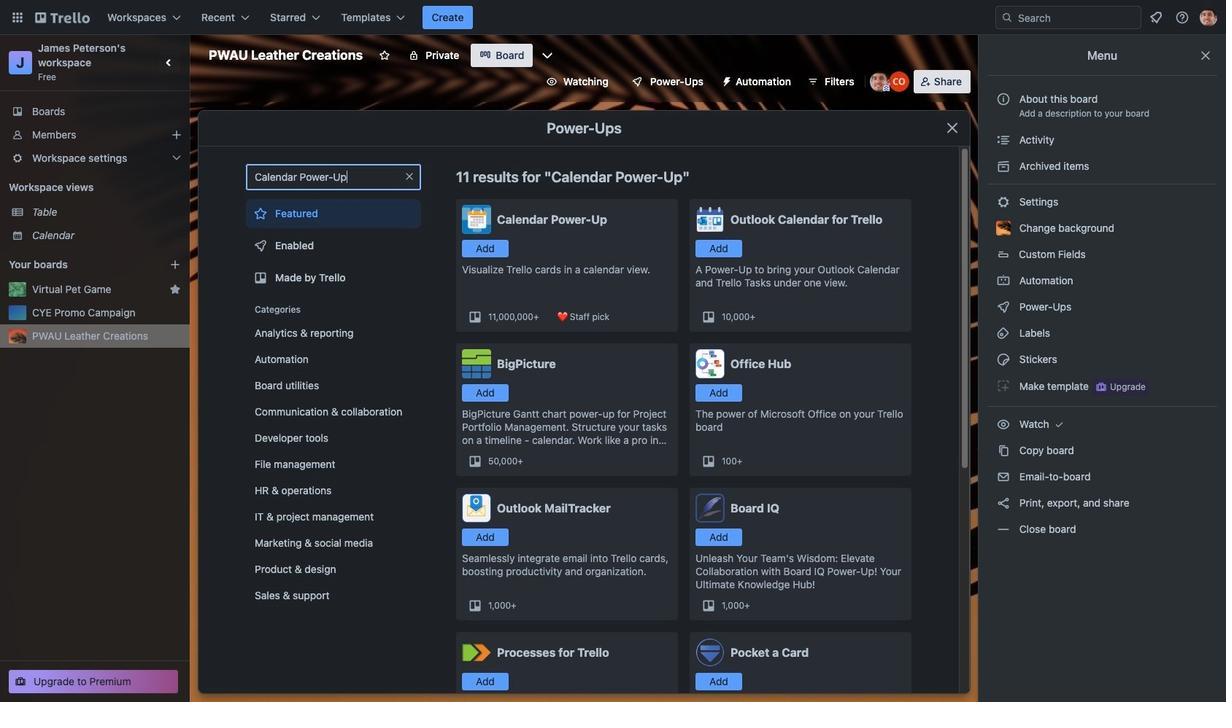 Task type: locate. For each thing, give the bounding box(es) containing it.
james peterson (jamespeterson93) image
[[1200, 9, 1217, 26], [870, 72, 890, 92]]

primary element
[[0, 0, 1226, 35]]

add board image
[[169, 259, 181, 271]]

starred icon image
[[169, 284, 181, 296]]

Board name text field
[[201, 44, 370, 67]]

sm image
[[996, 195, 1011, 209], [996, 274, 1011, 288], [996, 300, 1011, 315], [996, 326, 1011, 341], [996, 352, 1011, 367], [996, 379, 1011, 393], [996, 417, 1011, 432], [1052, 417, 1067, 432], [996, 444, 1011, 458]]

search image
[[1001, 12, 1013, 23]]

back to home image
[[35, 6, 90, 29]]

sm image
[[715, 70, 736, 90], [996, 133, 1011, 147], [996, 159, 1011, 174], [996, 470, 1011, 485], [996, 496, 1011, 511], [996, 523, 1011, 537]]

star or unstar board image
[[379, 50, 391, 61]]

your boards with 3 items element
[[9, 256, 147, 274]]

1 vertical spatial james peterson (jamespeterson93) image
[[870, 72, 890, 92]]

open information menu image
[[1175, 10, 1190, 25]]

0 notifications image
[[1147, 9, 1165, 26]]

1 horizontal spatial james peterson (jamespeterson93) image
[[1200, 9, 1217, 26]]

workspace navigation collapse icon image
[[159, 53, 180, 73]]



Task type: vqa. For each thing, say whether or not it's contained in the screenshot.
My Board inside Board name text field
no



Task type: describe. For each thing, give the bounding box(es) containing it.
0 horizontal spatial james peterson (jamespeterson93) image
[[870, 72, 890, 92]]

Search text field
[[246, 164, 421, 190]]

Search field
[[1013, 7, 1141, 28]]

0 vertical spatial james peterson (jamespeterson93) image
[[1200, 9, 1217, 26]]

customize views image
[[540, 48, 555, 63]]

christina overa (christinaovera) image
[[889, 72, 909, 92]]

this member is an admin of this board. image
[[883, 85, 889, 92]]



